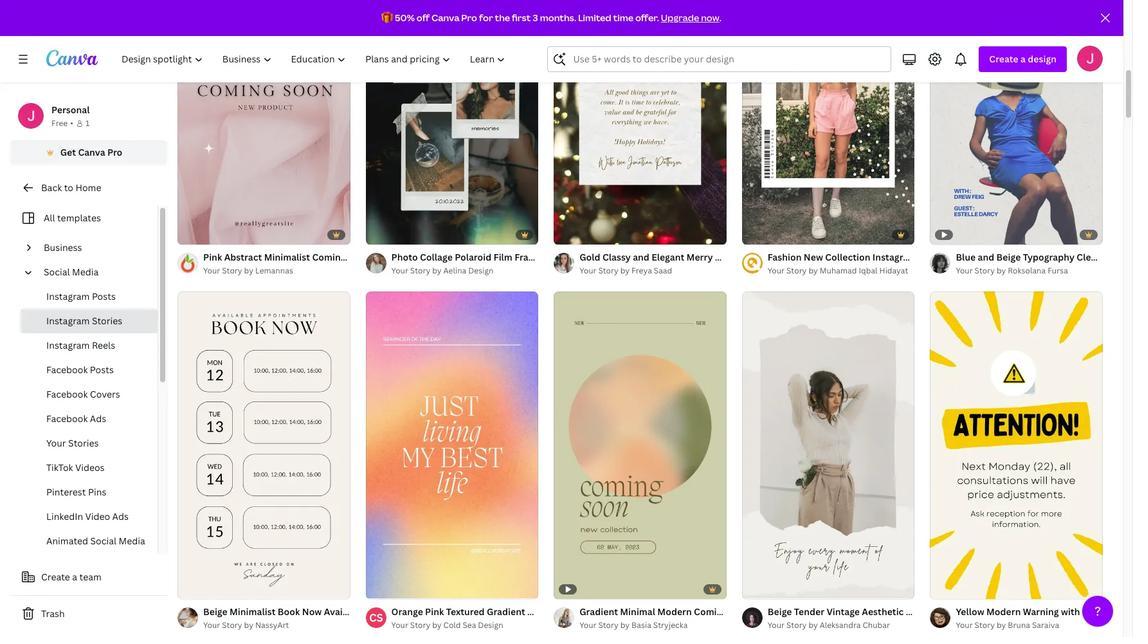 Task type: describe. For each thing, give the bounding box(es) containing it.
your left nassyart
[[203, 619, 220, 630]]

story inside the "your story by nassyart" link
[[222, 619, 242, 630]]

your story by nassyart link
[[203, 619, 350, 632]]

ads inside the linkedin video ads link
[[112, 510, 129, 523]]

beige tender vintage aesthetic blog your story image
[[742, 291, 915, 599]]

back
[[41, 181, 62, 194]]

orange
[[392, 605, 423, 617]]

blue
[[956, 251, 976, 263]]

instagram down social media
[[46, 290, 90, 302]]

story right blog
[[950, 605, 974, 617]]

facebook covers link
[[21, 382, 158, 407]]

story inside your story by aelina design "link"
[[410, 265, 431, 276]]

gradient minimal modern coming soon animated your story link
[[580, 605, 845, 619]]

months.
[[540, 12, 577, 24]]

gradient inside orange pink textured gradient motivational quote instagram story your story by cold sea design
[[487, 605, 526, 617]]

your story by aelina design
[[392, 265, 494, 276]]

modern inside yellow modern warning with sun rays ins your story by bruna saraiva
[[987, 605, 1021, 617]]

your story by cold sea design link
[[392, 619, 539, 632]]

create a design
[[990, 53, 1057, 65]]

photo collage polaroid film frame vintage lifestyle aesthetic feminine instagram story template image
[[366, 0, 539, 245]]

instagram up instagram reels
[[46, 315, 90, 327]]

pins
[[88, 486, 106, 498]]

trash
[[41, 607, 65, 620]]

yellow modern warning with sun rays ins your story by bruna saraiva
[[956, 605, 1134, 630]]

offer.
[[636, 12, 659, 24]]

elegant
[[652, 251, 685, 263]]

canva inside button
[[78, 146, 105, 158]]

story down quote
[[599, 619, 619, 630]]

instagram reels
[[46, 339, 115, 351]]

animated social media
[[46, 535, 145, 547]]

by left nassyart
[[244, 619, 254, 630]]

quote
[[586, 605, 613, 617]]

facebook covers
[[46, 388, 120, 400]]

your inside the fashion new collection instagram story your story by muhamad iqbal hidayat
[[768, 265, 785, 276]]

your story by lemannas link
[[203, 264, 350, 277]]

roksolana
[[1009, 265, 1046, 276]]

trash link
[[10, 601, 167, 627]]

by inside "link"
[[433, 265, 442, 276]]

upgrade now button
[[661, 12, 720, 24]]

with
[[1062, 605, 1081, 617]]

story down abstract at left
[[222, 265, 242, 276]]

social inside social media "link"
[[44, 266, 70, 278]]

blue and beige typography clean news p link
[[956, 250, 1134, 264]]

fashion
[[768, 251, 802, 263]]

by inside beige tender vintage aesthetic blog your story your story by aleksandra chubar
[[809, 619, 818, 630]]

gradient minimal modern coming soon animated your story your story by basia stryjecka
[[580, 605, 845, 630]]

soon for instagram
[[348, 251, 370, 263]]

your story by muhamad iqbal hidayat link
[[768, 264, 915, 277]]

modern inside gradient minimal modern coming soon animated your story your story by basia stryjecka
[[658, 605, 692, 617]]

yellow
[[956, 605, 985, 617]]

facebook ads
[[46, 412, 106, 425]]

aesthetic
[[862, 605, 904, 617]]

story inside 'blue and beige typography clean news p your story by roksolana fursa'
[[975, 265, 995, 276]]

0 vertical spatial canva
[[432, 12, 460, 24]]

a for design
[[1021, 53, 1026, 65]]

by inside pink abstract minimalist coming soon instagram story your story by lemannas
[[244, 265, 254, 276]]

saad
[[654, 265, 673, 276]]

rays
[[1102, 605, 1122, 617]]

gradient inside gradient minimal modern coming soon animated your story your story by basia stryjecka
[[580, 605, 618, 617]]

top level navigation element
[[113, 46, 517, 72]]

business link
[[39, 236, 150, 260]]

a for team
[[72, 571, 77, 583]]

covers
[[90, 388, 120, 400]]

stryjecka
[[654, 619, 688, 630]]

limited
[[578, 12, 612, 24]]

your left aleksandra
[[768, 619, 785, 630]]

minimal
[[620, 605, 656, 617]]

by inside gradient minimal modern coming soon animated your story your story by basia stryjecka
[[621, 619, 630, 630]]

social inside animated social media link
[[90, 535, 117, 547]]

1 horizontal spatial pro
[[462, 12, 477, 24]]

gold
[[580, 251, 601, 263]]

ads inside facebook ads link
[[90, 412, 106, 425]]

pink inside orange pink textured gradient motivational quote instagram story your story by cold sea design
[[425, 605, 444, 617]]

stories for your stories
[[68, 437, 99, 449]]

your story by basia stryjecka link
[[580, 619, 727, 632]]

your inside yellow modern warning with sun rays ins your story by bruna saraiva
[[956, 619, 973, 630]]

team
[[79, 571, 102, 583]]

instagram inside the fashion new collection instagram story your story by muhamad iqbal hidayat
[[873, 251, 917, 263]]

to
[[64, 181, 73, 194]]

chubar
[[863, 619, 891, 630]]

your right blog
[[928, 605, 948, 617]]

fashion new collection instagram story link
[[768, 250, 943, 264]]

create a team button
[[10, 564, 167, 590]]

your inside "link"
[[392, 265, 409, 276]]

time
[[614, 12, 634, 24]]

iqbal
[[859, 265, 878, 276]]

pro inside button
[[107, 146, 122, 158]]

cold sea design image
[[366, 607, 386, 628]]

your left vintage at the right bottom
[[799, 605, 819, 617]]

bruna
[[1009, 619, 1031, 630]]

by inside 'blue and beige typography clean news p your story by roksolana fursa'
[[997, 265, 1007, 276]]

story up muhamad
[[808, 251, 832, 263]]

yellow modern warning with sun rays ins link
[[956, 605, 1134, 619]]

basia
[[632, 619, 652, 630]]

all templates link
[[18, 206, 150, 230]]

design inside your story by aelina design "link"
[[469, 265, 494, 276]]

blue and beige typography clean news p your story by roksolana fursa
[[956, 251, 1134, 276]]

warning
[[1024, 605, 1060, 617]]

posts for instagram posts
[[92, 290, 116, 302]]

videos
[[75, 461, 105, 474]]

story down classy
[[599, 265, 619, 276]]

your inside pink abstract minimalist coming soon instagram story your story by lemannas
[[203, 265, 220, 276]]

yellow modern warning with sun rays instagram story image
[[931, 292, 1104, 599]]

your inside orange pink textured gradient motivational quote instagram story your story by cold sea design
[[392, 619, 409, 630]]

0 vertical spatial animated
[[46, 535, 88, 547]]

orange pink textured gradient motivational quote instagram story link
[[392, 605, 685, 619]]

classy
[[603, 251, 631, 263]]

beige tender vintage aesthetic blog your story your story by aleksandra chubar
[[768, 605, 974, 630]]

.
[[720, 12, 722, 24]]

your story by aleksandra chubar link
[[768, 619, 915, 632]]

reels
[[92, 339, 115, 351]]

story up your story by aelina design
[[419, 251, 443, 263]]

gold classy and elegant merry christmas instagram story your story by freya saad
[[580, 251, 832, 276]]

facebook for facebook covers
[[46, 388, 88, 400]]

media inside "link"
[[72, 266, 99, 278]]

your stories link
[[21, 431, 158, 456]]

coming for modern
[[694, 605, 728, 617]]

your down quote
[[580, 619, 597, 630]]

story inside yellow modern warning with sun rays ins your story by bruna saraiva
[[975, 619, 995, 630]]

get canva pro button
[[10, 140, 167, 165]]

🎁
[[382, 12, 393, 24]]

p
[[1131, 251, 1134, 263]]

all
[[44, 212, 55, 224]]

1 vertical spatial media
[[119, 535, 145, 547]]

create a design button
[[980, 46, 1068, 72]]

story up aleksandra
[[822, 605, 845, 617]]

cold sea design element
[[366, 607, 386, 628]]

by inside orange pink textured gradient motivational quote instagram story your story by cold sea design
[[433, 619, 442, 630]]

typography
[[1024, 251, 1075, 263]]

instagram inside gold classy and elegant merry christmas instagram story your story by freya saad
[[762, 251, 806, 263]]

tiktok videos
[[46, 461, 105, 474]]



Task type: vqa. For each thing, say whether or not it's contained in the screenshot.
Facebook Covers at the left bottom
yes



Task type: locate. For each thing, give the bounding box(es) containing it.
create left design
[[990, 53, 1019, 65]]

0 vertical spatial design
[[469, 265, 494, 276]]

0 horizontal spatial pink
[[203, 251, 222, 263]]

create
[[990, 53, 1019, 65], [41, 571, 70, 583]]

1
[[86, 118, 90, 129]]

facebook for facebook ads
[[46, 412, 88, 425]]

social
[[44, 266, 70, 278], [90, 535, 117, 547]]

1 modern from the left
[[658, 605, 692, 617]]

stories up reels
[[92, 315, 122, 327]]

1 vertical spatial canva
[[78, 146, 105, 158]]

0 horizontal spatial create
[[41, 571, 70, 583]]

story down orange
[[410, 619, 431, 630]]

beige minimalist book now available appointments instagram story image
[[178, 291, 350, 599]]

0 horizontal spatial beige
[[768, 605, 792, 617]]

0 horizontal spatial coming
[[312, 251, 346, 263]]

fashion new collection instagram story image
[[742, 0, 915, 245]]

your story by freya saad link
[[580, 264, 727, 277]]

and inside 'blue and beige typography clean news p your story by roksolana fursa'
[[978, 251, 995, 263]]

facebook up facebook ads
[[46, 388, 88, 400]]

1 horizontal spatial gradient
[[580, 605, 618, 617]]

pink abstract minimalist coming soon instagram story link
[[203, 250, 443, 264]]

by left roksolana
[[997, 265, 1007, 276]]

instagram up the facebook posts at the left bottom
[[46, 339, 90, 351]]

1 horizontal spatial pink
[[425, 605, 444, 617]]

new
[[804, 251, 824, 263]]

1 vertical spatial stories
[[68, 437, 99, 449]]

0 vertical spatial soon
[[348, 251, 370, 263]]

stories down facebook ads link
[[68, 437, 99, 449]]

gold classy and elegant merry christmas instagram story image
[[554, 0, 727, 245]]

1 horizontal spatial social
[[90, 535, 117, 547]]

pro up the back to home link
[[107, 146, 122, 158]]

1 vertical spatial design
[[478, 619, 504, 630]]

pink left abstract at left
[[203, 251, 222, 263]]

design right sea
[[478, 619, 504, 630]]

and up freya
[[633, 251, 650, 263]]

story down tender
[[787, 619, 807, 630]]

cold
[[444, 619, 461, 630]]

first
[[512, 12, 531, 24]]

0 vertical spatial posts
[[92, 290, 116, 302]]

orange pink textured gradient motivational quote instagram story image
[[366, 291, 539, 599]]

animated
[[46, 535, 88, 547], [755, 605, 797, 617]]

instagram up basia
[[615, 605, 659, 617]]

your down the fashion
[[768, 265, 785, 276]]

1 vertical spatial animated
[[755, 605, 797, 617]]

back to home
[[41, 181, 101, 194]]

1 vertical spatial posts
[[90, 364, 114, 376]]

pink abstract minimalist coming soon instagram story your story by lemannas
[[203, 251, 443, 276]]

coming inside gradient minimal modern coming soon animated your story your story by basia stryjecka
[[694, 605, 728, 617]]

vintage
[[827, 605, 860, 617]]

ads right video
[[112, 510, 129, 523]]

0 horizontal spatial modern
[[658, 605, 692, 617]]

beige inside beige tender vintage aesthetic blog your story your story by aleksandra chubar
[[768, 605, 792, 617]]

fursa
[[1048, 265, 1069, 276]]

1 horizontal spatial coming
[[694, 605, 728, 617]]

coming for minimalist
[[312, 251, 346, 263]]

canva
[[432, 12, 460, 24], [78, 146, 105, 158]]

soon inside gradient minimal modern coming soon animated your story your story by basia stryjecka
[[730, 605, 752, 617]]

pinterest pins
[[46, 486, 106, 498]]

2 facebook from the top
[[46, 388, 88, 400]]

animated inside gradient minimal modern coming soon animated your story your story by basia stryjecka
[[755, 605, 797, 617]]

pink
[[203, 251, 222, 263], [425, 605, 444, 617]]

modern up the bruna
[[987, 605, 1021, 617]]

instagram
[[373, 251, 417, 263], [873, 251, 917, 263], [762, 251, 806, 263], [46, 290, 90, 302], [46, 315, 90, 327], [46, 339, 90, 351], [615, 605, 659, 617]]

get canva pro
[[60, 146, 122, 158]]

1 vertical spatial facebook
[[46, 388, 88, 400]]

modern up stryjecka
[[658, 605, 692, 617]]

by inside yellow modern warning with sun rays ins your story by bruna saraiva
[[997, 619, 1007, 630]]

posts down social media "link"
[[92, 290, 116, 302]]

by inside gold classy and elegant merry christmas instagram story your story by freya saad
[[621, 265, 630, 276]]

0 vertical spatial create
[[990, 53, 1019, 65]]

0 vertical spatial social
[[44, 266, 70, 278]]

2 and from the left
[[978, 251, 995, 263]]

ins
[[1125, 605, 1134, 617]]

by down classy
[[621, 265, 630, 276]]

the
[[495, 12, 510, 24]]

textured
[[446, 605, 485, 617]]

ads down covers
[[90, 412, 106, 425]]

posts down reels
[[90, 364, 114, 376]]

gold classy and elegant merry christmas instagram story link
[[580, 250, 832, 264]]

soon for animated
[[730, 605, 752, 617]]

video
[[85, 510, 110, 523]]

nassyart
[[255, 619, 289, 630]]

1 gradient from the left
[[487, 605, 526, 617]]

media up instagram posts
[[72, 266, 99, 278]]

lemannas
[[255, 265, 293, 276]]

your left "aelina"
[[392, 265, 409, 276]]

facebook down instagram reels
[[46, 364, 88, 376]]

gradient right "textured"
[[487, 605, 526, 617]]

0 vertical spatial pink
[[203, 251, 222, 263]]

0 vertical spatial stories
[[92, 315, 122, 327]]

instagram posts
[[46, 290, 116, 302]]

linkedin
[[46, 510, 83, 523]]

canva right the off
[[432, 12, 460, 24]]

create inside create a design dropdown button
[[990, 53, 1019, 65]]

by left "aelina"
[[433, 265, 442, 276]]

stories
[[92, 315, 122, 327], [68, 437, 99, 449]]

1 vertical spatial ads
[[112, 510, 129, 523]]

1 and from the left
[[633, 251, 650, 263]]

0 vertical spatial a
[[1021, 53, 1026, 65]]

1 vertical spatial social
[[90, 535, 117, 547]]

coming right the minimalist on the left top of page
[[312, 251, 346, 263]]

aleksandra
[[820, 619, 861, 630]]

1 vertical spatial coming
[[694, 605, 728, 617]]

modern
[[658, 605, 692, 617], [987, 605, 1021, 617]]

story left blue at top right
[[919, 251, 943, 263]]

pinterest pins link
[[21, 480, 158, 504]]

1 horizontal spatial media
[[119, 535, 145, 547]]

1 vertical spatial create
[[41, 571, 70, 583]]

create for create a design
[[990, 53, 1019, 65]]

instagram stories
[[46, 315, 122, 327]]

orange pink textured gradient motivational quote instagram story your story by cold sea design
[[392, 605, 685, 630]]

instagram inside orange pink textured gradient motivational quote instagram story your story by cold sea design
[[615, 605, 659, 617]]

0 horizontal spatial gradient
[[487, 605, 526, 617]]

50%
[[395, 12, 415, 24]]

instagram up your story by aelina design
[[373, 251, 417, 263]]

ads
[[90, 412, 106, 425], [112, 510, 129, 523]]

your stories
[[46, 437, 99, 449]]

pink abstract minimalist coming soon instagram story image
[[178, 0, 350, 245]]

cs link
[[366, 607, 386, 628]]

and
[[633, 251, 650, 263], [978, 251, 995, 263]]

3 facebook from the top
[[46, 412, 88, 425]]

pink inside pink abstract minimalist coming soon instagram story your story by lemannas
[[203, 251, 222, 263]]

design right "aelina"
[[469, 265, 494, 276]]

blog
[[906, 605, 926, 617]]

facebook for facebook posts
[[46, 364, 88, 376]]

0 horizontal spatial soon
[[348, 251, 370, 263]]

business
[[44, 241, 82, 254]]

None search field
[[548, 46, 892, 72]]

by down tender
[[809, 619, 818, 630]]

create left team
[[41, 571, 70, 583]]

your left lemannas
[[203, 265, 220, 276]]

1 horizontal spatial canva
[[432, 12, 460, 24]]

motivational
[[528, 605, 583, 617]]

your down gold
[[580, 265, 597, 276]]

1 vertical spatial pro
[[107, 146, 122, 158]]

story down blue at top right
[[975, 265, 995, 276]]

1 vertical spatial beige
[[768, 605, 792, 617]]

2 modern from the left
[[987, 605, 1021, 617]]

beige tender vintage aesthetic blog your story link
[[768, 605, 974, 619]]

2 gradient from the left
[[580, 605, 618, 617]]

pink up cold
[[425, 605, 444, 617]]

facebook posts link
[[21, 358, 158, 382]]

story down the yellow
[[975, 619, 995, 630]]

coming up your story by basia stryjecka 'link' at the right bottom of the page
[[694, 605, 728, 617]]

by down the new
[[809, 265, 818, 276]]

your down orange
[[392, 619, 409, 630]]

social down business
[[44, 266, 70, 278]]

instagram inside pink abstract minimalist coming soon instagram story your story by lemannas
[[373, 251, 417, 263]]

0 vertical spatial beige
[[997, 251, 1021, 263]]

story
[[419, 251, 443, 263], [919, 251, 943, 263], [808, 251, 832, 263], [222, 265, 242, 276], [410, 265, 431, 276], [787, 265, 807, 276], [599, 265, 619, 276], [975, 265, 995, 276], [661, 605, 685, 617], [950, 605, 974, 617], [822, 605, 845, 617], [222, 619, 242, 630], [410, 619, 431, 630], [787, 619, 807, 630], [599, 619, 619, 630], [975, 619, 995, 630]]

for
[[479, 12, 493, 24]]

posts for facebook posts
[[90, 364, 114, 376]]

0 vertical spatial facebook
[[46, 364, 88, 376]]

pro left for
[[462, 12, 477, 24]]

0 horizontal spatial pro
[[107, 146, 122, 158]]

canva right get
[[78, 146, 105, 158]]

social down video
[[90, 535, 117, 547]]

posts
[[92, 290, 116, 302], [90, 364, 114, 376]]

design
[[1028, 53, 1057, 65]]

by left the bruna
[[997, 619, 1007, 630]]

1 facebook from the top
[[46, 364, 88, 376]]

by down abstract at left
[[244, 265, 254, 276]]

fashion new collection instagram story your story by muhamad iqbal hidayat
[[768, 251, 943, 276]]

instagram posts link
[[21, 284, 158, 309]]

create for create a team
[[41, 571, 70, 583]]

personal
[[51, 104, 90, 116]]

create a team
[[41, 571, 102, 583]]

0 horizontal spatial a
[[72, 571, 77, 583]]

social media
[[44, 266, 99, 278]]

off
[[417, 12, 430, 24]]

stories for instagram stories
[[92, 315, 122, 327]]

1 horizontal spatial and
[[978, 251, 995, 263]]

your down the yellow
[[956, 619, 973, 630]]

story left nassyart
[[222, 619, 242, 630]]

sun
[[1083, 605, 1100, 617]]

instagram up hidayat
[[873, 251, 917, 263]]

pro
[[462, 12, 477, 24], [107, 146, 122, 158]]

a left design
[[1021, 53, 1026, 65]]

🎁 50% off canva pro for the first 3 months. limited time offer. upgrade now .
[[382, 12, 722, 24]]

0 horizontal spatial canva
[[78, 146, 105, 158]]

get
[[60, 146, 76, 158]]

1 horizontal spatial beige
[[997, 251, 1021, 263]]

by left cold
[[433, 619, 442, 630]]

0 vertical spatial coming
[[312, 251, 346, 263]]

1 horizontal spatial ads
[[112, 510, 129, 523]]

story down the fashion
[[787, 265, 807, 276]]

story left "aelina"
[[410, 265, 431, 276]]

create inside create a team button
[[41, 571, 70, 583]]

instagram right christmas
[[762, 251, 806, 263]]

0 horizontal spatial social
[[44, 266, 70, 278]]

and inside gold classy and elegant merry christmas instagram story your story by freya saad
[[633, 251, 650, 263]]

facebook up your stories
[[46, 412, 88, 425]]

0 vertical spatial media
[[72, 266, 99, 278]]

your inside 'blue and beige typography clean news p your story by roksolana fursa'
[[956, 265, 973, 276]]

beige left tender
[[768, 605, 792, 617]]

james peterson image
[[1078, 46, 1104, 71]]

linkedin video ads link
[[21, 504, 158, 529]]

1 horizontal spatial create
[[990, 53, 1019, 65]]

1 vertical spatial pink
[[425, 605, 444, 617]]

media down the linkedin video ads link
[[119, 535, 145, 547]]

social media link
[[39, 260, 150, 284]]

muhamad
[[820, 265, 857, 276]]

gradient left minimal
[[580, 605, 618, 617]]

and right blue at top right
[[978, 251, 995, 263]]

0 horizontal spatial ads
[[90, 412, 106, 425]]

beige inside 'blue and beige typography clean news p your story by roksolana fursa'
[[997, 251, 1021, 263]]

2 vertical spatial facebook
[[46, 412, 88, 425]]

collection
[[826, 251, 871, 263]]

coming inside pink abstract minimalist coming soon instagram story your story by lemannas
[[312, 251, 346, 263]]

a inside create a team button
[[72, 571, 77, 583]]

1 horizontal spatial a
[[1021, 53, 1026, 65]]

0 horizontal spatial media
[[72, 266, 99, 278]]

your up tiktok
[[46, 437, 66, 449]]

by inside the fashion new collection instagram story your story by muhamad iqbal hidayat
[[809, 265, 818, 276]]

a left team
[[72, 571, 77, 583]]

1 vertical spatial soon
[[730, 605, 752, 617]]

by left basia
[[621, 619, 630, 630]]

soon inside pink abstract minimalist coming soon instagram story your story by lemannas
[[348, 251, 370, 263]]

back to home link
[[10, 175, 167, 201]]

1 horizontal spatial modern
[[987, 605, 1021, 617]]

•
[[70, 118, 73, 129]]

0 horizontal spatial animated
[[46, 535, 88, 547]]

Search search field
[[574, 47, 884, 71]]

1 horizontal spatial soon
[[730, 605, 752, 617]]

a inside create a design dropdown button
[[1021, 53, 1026, 65]]

0 vertical spatial ads
[[90, 412, 106, 425]]

animated social media link
[[21, 529, 158, 553]]

your inside gold classy and elegant merry christmas instagram story your story by freya saad
[[580, 265, 597, 276]]

sea
[[463, 619, 476, 630]]

pinterest
[[46, 486, 86, 498]]

beige up roksolana
[[997, 251, 1021, 263]]

saraiva
[[1033, 619, 1060, 630]]

design inside orange pink textured gradient motivational quote instagram story your story by cold sea design
[[478, 619, 504, 630]]

1 vertical spatial a
[[72, 571, 77, 583]]

story up stryjecka
[[661, 605, 685, 617]]

your down blue at top right
[[956, 265, 973, 276]]

now
[[702, 12, 720, 24]]

christmas
[[715, 251, 760, 263]]

0 vertical spatial pro
[[462, 12, 477, 24]]

tender
[[795, 605, 825, 617]]

1 horizontal spatial animated
[[755, 605, 797, 617]]

0 horizontal spatial and
[[633, 251, 650, 263]]



